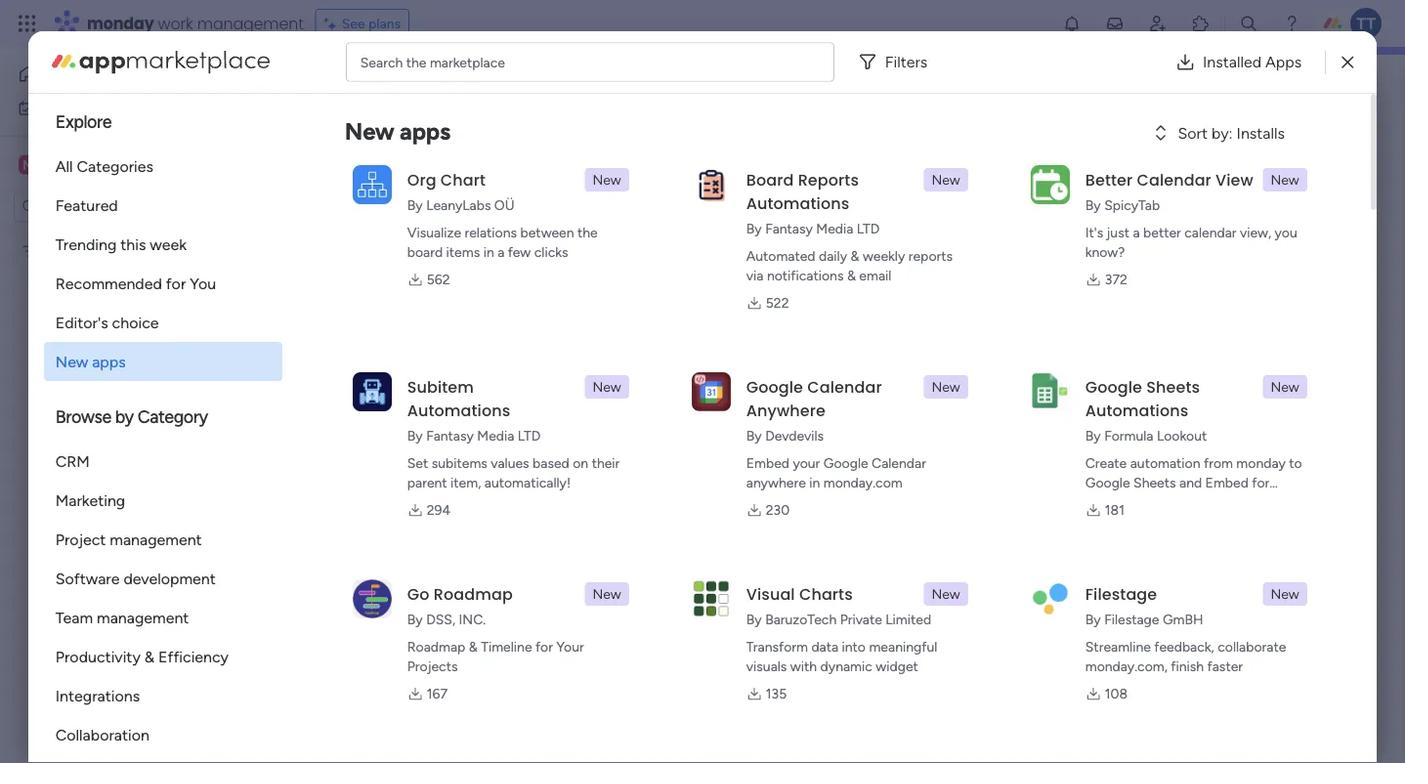 Task type: vqa. For each thing, say whether or not it's contained in the screenshot.


Task type: locate. For each thing, give the bounding box(es) containing it.
new for subitem automations
[[593, 379, 621, 395]]

and down automation
[[1180, 474, 1202, 491]]

by fantasy media ltd for automations
[[407, 428, 541, 444]]

1 horizontal spatial monday
[[583, 317, 632, 334]]

management inside manage and run all aspects of your work in one unified place. from everyday tasks, to advanced projects, and processes, monday work management allows you to connect the dots, work smarter, and achieve shared goals.
[[668, 317, 749, 334]]

by up the automated
[[746, 220, 762, 237]]

the right search
[[406, 54, 427, 70]]

week
[[150, 235, 187, 254]]

it's just a better calendar view, you know?
[[1086, 224, 1298, 260]]

shared
[[588, 338, 629, 354]]

0 vertical spatial a
[[1133, 224, 1140, 241]]

2 vertical spatial monday
[[1237, 455, 1286, 472]]

to down everyday
[[820, 317, 833, 334]]

go roadmap
[[407, 583, 513, 605]]

create
[[1086, 455, 1127, 472]]

2 vertical spatial the
[[368, 338, 388, 354]]

roadmap up projects
[[407, 639, 465, 655]]

the down "advanced"
[[368, 338, 388, 354]]

1 horizontal spatial in
[[617, 297, 628, 313]]

294
[[427, 502, 451, 518]]

the inside visualize relations between the board items in a few clicks
[[578, 224, 598, 241]]

sheets up lookout on the bottom
[[1147, 376, 1200, 398]]

spicytab
[[1104, 197, 1160, 214]]

development
[[124, 569, 216, 588]]

apps down editor's choice at the left
[[92, 352, 126, 371]]

by up streamline
[[1086, 611, 1101, 628]]

collaborate
[[1218, 639, 1286, 655]]

new
[[345, 117, 394, 145], [593, 172, 621, 188], [932, 172, 960, 188], [1271, 172, 1300, 188], [55, 352, 88, 371], [593, 379, 621, 395], [932, 379, 960, 395], [1271, 379, 1300, 395], [593, 586, 621, 602], [932, 586, 960, 602], [1271, 586, 1300, 602]]

view inside button
[[1200, 114, 1235, 132]]

app logo image for subitem automations
[[353, 372, 392, 411]]

0 horizontal spatial apps
[[92, 352, 126, 371]]

work down smarter,
[[433, 384, 462, 400]]

project management list box
[[0, 231, 249, 532]]

management inside button
[[466, 384, 546, 400]]

1 horizontal spatial ltd
[[857, 220, 880, 237]]

1 vertical spatial project
[[55, 530, 106, 549]]

by down org
[[407, 197, 423, 214]]

0 horizontal spatial you
[[794, 317, 816, 334]]

advanced
[[368, 317, 427, 334]]

by fantasy media ltd up daily in the top of the page
[[746, 220, 880, 237]]

filestage
[[1086, 583, 1157, 605], [1104, 611, 1160, 628]]

google
[[746, 376, 803, 398], [1086, 376, 1143, 398], [824, 455, 868, 472], [1086, 474, 1130, 491]]

integrations
[[55, 687, 140, 705]]

app logo image left google sheets automations
[[1031, 372, 1070, 411]]

0 vertical spatial embed
[[746, 455, 790, 472]]

sort by: installs button
[[1119, 117, 1324, 149]]

embed inside create automation from monday to google sheets and embed for quick access!
[[1206, 474, 1249, 491]]

media
[[816, 220, 854, 237], [477, 428, 514, 444]]

0 vertical spatial you
[[1275, 224, 1298, 241]]

0 horizontal spatial a
[[498, 244, 505, 260]]

productivity
[[55, 647, 141, 666]]

you right view,
[[1275, 224, 1298, 241]]

roadmap inside roadmap & timeline for your projects
[[407, 639, 465, 655]]

1 vertical spatial monday
[[583, 317, 632, 334]]

0 horizontal spatial embed
[[746, 455, 790, 472]]

0 vertical spatial explore
[[55, 111, 112, 132]]

app logo image left board
[[692, 165, 731, 204]]

fantasy for board
[[765, 220, 813, 237]]

run
[[446, 297, 466, 313]]

2 vertical spatial in
[[809, 474, 820, 491]]

2 vertical spatial for
[[536, 639, 553, 655]]

your inside embed your google calendar anywhere in monday.com
[[793, 455, 820, 472]]

charts
[[799, 583, 853, 605]]

apps up org
[[400, 117, 451, 145]]

you down everyday
[[794, 317, 816, 334]]

set subitems values based on their parent item, automatically!
[[407, 455, 620, 491]]

achieve
[[538, 338, 585, 354]]

option
[[0, 234, 249, 237]]

roadmap & timeline for your projects
[[407, 639, 584, 675]]

by up the set
[[407, 428, 423, 444]]

ltd for board reports automations
[[857, 220, 880, 237]]

2 vertical spatial to
[[1289, 455, 1302, 472]]

embed down from
[[1206, 474, 1249, 491]]

to right from
[[1289, 455, 1302, 472]]

management
[[197, 12, 304, 34], [485, 117, 671, 154], [465, 244, 569, 265], [668, 317, 749, 334], [466, 384, 546, 400], [110, 530, 202, 549], [97, 608, 189, 627]]

1 horizontal spatial you
[[1275, 224, 1298, 241]]

google up anywhere
[[746, 376, 803, 398]]

1 horizontal spatial your
[[793, 455, 820, 472]]

app logo image left anywhere
[[692, 372, 731, 411]]

work inside 'button'
[[65, 100, 95, 116]]

2 horizontal spatial for
[[1252, 474, 1270, 491]]

1 vertical spatial the
[[578, 224, 598, 241]]

google up monday.com
[[824, 455, 868, 472]]

0 vertical spatial the
[[406, 54, 427, 70]]

set
[[407, 455, 428, 472]]

reports
[[798, 169, 859, 191]]

subitem automations
[[407, 376, 510, 421]]

1 vertical spatial media
[[477, 428, 514, 444]]

0 horizontal spatial ltd
[[518, 428, 541, 444]]

by dss, inc.
[[407, 611, 486, 628]]

app logo image left 'visual'
[[692, 579, 731, 618]]

& left efficiency
[[144, 647, 154, 666]]

embed up anywhere
[[746, 455, 790, 472]]

in right anywhere
[[809, 474, 820, 491]]

new for org chart
[[593, 172, 621, 188]]

explore down the dots,
[[384, 384, 429, 400]]

tasks,
[[836, 297, 870, 313]]

by down 'visual'
[[746, 611, 762, 628]]

automations down board
[[746, 192, 850, 214]]

all
[[469, 297, 482, 313]]

automations inside google sheets automations
[[1086, 399, 1189, 421]]

select product image
[[18, 14, 37, 33]]

2 horizontal spatial automations
[[1086, 399, 1189, 421]]

&
[[851, 248, 860, 264], [847, 267, 856, 284], [469, 639, 478, 655], [144, 647, 154, 666]]

calendar for anywhere
[[808, 376, 882, 398]]

visualize relations between the board items in a few clicks
[[407, 224, 598, 260]]

app logo image left go
[[353, 579, 392, 618]]

new apps
[[345, 117, 451, 145], [55, 352, 126, 371]]

app logo image for org chart
[[353, 165, 392, 204]]

by for subitem automations
[[407, 428, 423, 444]]

automations
[[746, 192, 850, 214], [407, 399, 510, 421], [1086, 399, 1189, 421]]

calendar inside google calendar anywhere
[[808, 376, 882, 398]]

roadmap up inc.
[[434, 583, 513, 605]]

0 horizontal spatial fantasy
[[426, 428, 474, 444]]

2 vertical spatial calendar
[[872, 455, 926, 472]]

new for go roadmap
[[593, 586, 621, 602]]

0 vertical spatial sheets
[[1147, 376, 1200, 398]]

automations inside board reports automations
[[746, 192, 850, 214]]

0 horizontal spatial for
[[166, 274, 186, 293]]

1 horizontal spatial explore
[[384, 384, 429, 400]]

media up values
[[477, 428, 514, 444]]

0 horizontal spatial new apps
[[55, 352, 126, 371]]

and left run
[[420, 297, 443, 313]]

monday up shared
[[583, 317, 632, 334]]

sheets up access!
[[1134, 474, 1176, 491]]

calendar up spicytab
[[1137, 169, 1212, 191]]

explore for explore
[[55, 111, 112, 132]]

fantasy up the automated
[[765, 220, 813, 237]]

2 horizontal spatial monday
[[1237, 455, 1286, 472]]

project up software
[[55, 530, 106, 549]]

choice
[[112, 313, 159, 332]]

Search in workspace field
[[41, 195, 163, 218]]

monday
[[87, 12, 154, 34], [583, 317, 632, 334], [1237, 455, 1286, 472]]

trending
[[55, 235, 117, 254]]

1 vertical spatial by fantasy media ltd
[[407, 428, 541, 444]]

the inside manage and run all aspects of your work in one unified place. from everyday tasks, to advanced projects, and processes, monday work management allows you to connect the dots, work smarter, and achieve shared goals.
[[368, 338, 388, 354]]

522
[[766, 295, 789, 311]]

0 vertical spatial new apps
[[345, 117, 451, 145]]

by left devdevils
[[746, 428, 762, 444]]

by for visual charts
[[746, 611, 762, 628]]

automations down subitem
[[407, 399, 510, 421]]

by up it's at the top right of the page
[[1086, 197, 1101, 214]]

by for org chart
[[407, 197, 423, 214]]

you
[[1275, 224, 1298, 241], [794, 317, 816, 334]]

1 vertical spatial new apps
[[55, 352, 126, 371]]

limited
[[886, 611, 931, 628]]

calendar inside embed your google calendar anywhere in monday.com
[[872, 455, 926, 472]]

explore up workspace selection element
[[55, 111, 112, 132]]

2 horizontal spatial to
[[1289, 455, 1302, 472]]

software
[[55, 569, 120, 588]]

work right my
[[65, 100, 95, 116]]

google inside create automation from monday to google sheets and embed for quick access!
[[1086, 474, 1130, 491]]

by left dss,
[[407, 611, 423, 628]]

in inside visualize relations between the board items in a few clicks
[[483, 244, 494, 260]]

new for filestage
[[1271, 586, 1300, 602]]

0 horizontal spatial explore
[[55, 111, 112, 132]]

search the marketplace
[[360, 54, 505, 70]]

your down devdevils
[[793, 455, 820, 472]]

0 vertical spatial media
[[816, 220, 854, 237]]

1 vertical spatial your
[[793, 455, 820, 472]]

calendar up monday.com
[[872, 455, 926, 472]]

streamline
[[1086, 639, 1151, 655]]

app logo image
[[353, 165, 392, 204], [692, 165, 731, 204], [1031, 165, 1070, 204], [353, 372, 392, 411], [692, 372, 731, 411], [1031, 372, 1070, 411], [353, 579, 392, 618], [692, 579, 731, 618], [1031, 579, 1070, 618]]

google inside embed your google calendar anywhere in monday.com
[[824, 455, 868, 472]]

a right "just"
[[1133, 224, 1140, 241]]

2 horizontal spatial the
[[578, 224, 598, 241]]

0 horizontal spatial your
[[553, 297, 580, 313]]

inbox image
[[1105, 14, 1125, 33]]

1 horizontal spatial a
[[1133, 224, 1140, 241]]

1 horizontal spatial automations
[[746, 192, 850, 214]]

the up product
[[578, 224, 598, 241]]

1 horizontal spatial to
[[874, 297, 887, 313]]

notifications
[[767, 267, 844, 284]]

private
[[840, 611, 882, 628]]

1 vertical spatial calendar
[[808, 376, 882, 398]]

explore for explore work management templates
[[384, 384, 429, 400]]

ltd up values
[[518, 428, 541, 444]]

and down aspects
[[488, 317, 511, 334]]

by fantasy media ltd up subitems
[[407, 428, 541, 444]]

1 vertical spatial in
[[617, 297, 628, 313]]

0 horizontal spatial by fantasy media ltd
[[407, 428, 541, 444]]

0 horizontal spatial the
[[368, 338, 388, 354]]

0 vertical spatial your
[[553, 297, 580, 313]]

visuals
[[746, 658, 787, 675]]

sheets inside create automation from monday to google sheets and embed for quick access!
[[1134, 474, 1176, 491]]

goals.
[[633, 338, 668, 354]]

1 vertical spatial ltd
[[518, 428, 541, 444]]

your right of
[[553, 297, 580, 313]]

embed your google calendar anywhere in monday.com
[[746, 455, 926, 491]]

& down inc.
[[469, 639, 478, 655]]

& left email
[[847, 267, 856, 284]]

fantasy for subitem
[[426, 428, 474, 444]]

0 vertical spatial roadmap
[[434, 583, 513, 605]]

2 horizontal spatial in
[[809, 474, 820, 491]]

in left one
[[617, 297, 628, 313]]

0 vertical spatial in
[[483, 244, 494, 260]]

new apps up org
[[345, 117, 451, 145]]

1 vertical spatial a
[[498, 244, 505, 260]]

0 vertical spatial ltd
[[857, 220, 880, 237]]

work management product
[[423, 244, 636, 265]]

1 vertical spatial apps
[[92, 352, 126, 371]]

app logo image left better
[[1031, 165, 1070, 204]]

by
[[407, 197, 423, 214], [1086, 197, 1101, 214], [746, 220, 762, 237], [407, 428, 423, 444], [746, 428, 762, 444], [1086, 428, 1101, 444], [407, 611, 423, 628], [746, 611, 762, 628], [1086, 611, 1101, 628]]

workspace selection element
[[19, 153, 163, 178]]

1 vertical spatial to
[[820, 317, 833, 334]]

it's
[[1086, 224, 1103, 241]]

from
[[742, 297, 774, 313]]

1 vertical spatial for
[[1252, 474, 1270, 491]]

automations up formula
[[1086, 399, 1189, 421]]

0 vertical spatial view
[[1200, 114, 1235, 132]]

1 vertical spatial you
[[794, 317, 816, 334]]

app logo image for visual charts
[[692, 579, 731, 618]]

google down create
[[1086, 474, 1130, 491]]

values
[[491, 455, 529, 472]]

0 vertical spatial calendar
[[1137, 169, 1212, 191]]

for
[[166, 274, 186, 293], [1252, 474, 1270, 491], [536, 639, 553, 655]]

unified
[[658, 297, 700, 313]]

1 vertical spatial explore
[[384, 384, 429, 400]]

monday right from
[[1237, 455, 1286, 472]]

automated daily & weekly reports via notifications & email
[[746, 248, 953, 284]]

project down featured
[[46, 243, 90, 259]]

0 vertical spatial by fantasy media ltd
[[746, 220, 880, 237]]

1 vertical spatial roadmap
[[407, 639, 465, 655]]

subitem
[[407, 376, 474, 398]]

main
[[45, 155, 79, 174]]

app logo image down the dots,
[[353, 372, 392, 411]]

relations
[[465, 224, 517, 241]]

to
[[874, 297, 887, 313], [820, 317, 833, 334], [1289, 455, 1302, 472]]

marketing
[[55, 491, 125, 510]]

1 vertical spatial sheets
[[1134, 474, 1176, 491]]

for inside create automation from monday to google sheets and embed for quick access!
[[1252, 474, 1270, 491]]

media up daily in the top of the page
[[816, 220, 854, 237]]

ltd up weekly
[[857, 220, 880, 237]]

1 vertical spatial embed
[[1206, 474, 1249, 491]]

via
[[746, 267, 764, 284]]

ltd
[[857, 220, 880, 237], [518, 428, 541, 444]]

apps
[[400, 117, 451, 145], [92, 352, 126, 371]]

google up formula
[[1086, 376, 1143, 398]]

monday up home button
[[87, 12, 154, 34]]

fantasy up subitems
[[426, 428, 474, 444]]

search
[[360, 54, 403, 70]]

work inside button
[[433, 384, 462, 400]]

dapulse x slim image
[[1342, 50, 1354, 74]]

the
[[406, 54, 427, 70], [578, 224, 598, 241], [368, 338, 388, 354]]

0 horizontal spatial in
[[483, 244, 494, 260]]

0 horizontal spatial to
[[820, 317, 833, 334]]

explore inside explore work management templates button
[[384, 384, 429, 400]]

0 vertical spatial fantasy
[[765, 220, 813, 237]]

for inside roadmap & timeline for your projects
[[536, 639, 553, 655]]

google inside google calendar anywhere
[[746, 376, 803, 398]]

1 vertical spatial filestage
[[1104, 611, 1160, 628]]

0 horizontal spatial media
[[477, 428, 514, 444]]

by:
[[1212, 124, 1233, 142]]

of
[[537, 297, 550, 313]]

oü
[[494, 197, 515, 214]]

1 horizontal spatial by fantasy media ltd
[[746, 220, 880, 237]]

1 vertical spatial fantasy
[[426, 428, 474, 444]]

management
[[93, 243, 174, 259]]

automatically!
[[484, 474, 571, 491]]

to right tasks,
[[874, 297, 887, 313]]

in down relations
[[483, 244, 494, 260]]

1 horizontal spatial the
[[406, 54, 427, 70]]

widget
[[876, 658, 918, 675]]

calendar up anywhere
[[808, 376, 882, 398]]

in inside embed your google calendar anywhere in monday.com
[[809, 474, 820, 491]]

by baruzotech private limited
[[746, 611, 931, 628]]

1 horizontal spatial embed
[[1206, 474, 1249, 491]]

0 vertical spatial project
[[46, 243, 90, 259]]

visualize
[[407, 224, 461, 241]]

app logo image for go roadmap
[[353, 579, 392, 618]]

new for board reports automations
[[932, 172, 960, 188]]

chart
[[441, 169, 486, 191]]

a left few
[[498, 244, 505, 260]]

view members
[[1200, 114, 1304, 132]]

new apps down editor's
[[55, 352, 126, 371]]

just
[[1107, 224, 1130, 241]]

see
[[342, 15, 365, 32]]

1 horizontal spatial fantasy
[[765, 220, 813, 237]]

1 horizontal spatial for
[[536, 639, 553, 655]]

1 horizontal spatial media
[[816, 220, 854, 237]]

app logo image left "by filestage gmbh"
[[1031, 579, 1070, 618]]

ltd for subitem automations
[[518, 428, 541, 444]]

by for board reports automations
[[746, 220, 762, 237]]

work down projects,
[[426, 338, 455, 354]]

filestage up streamline
[[1104, 611, 1160, 628]]

by for filestage
[[1086, 611, 1101, 628]]

calendar
[[1185, 224, 1237, 241]]

monday inside manage and run all aspects of your work in one unified place. from everyday tasks, to advanced projects, and processes, monday work management allows you to connect the dots, work smarter, and achieve shared goals.
[[583, 317, 632, 334]]

project inside list box
[[46, 243, 90, 259]]

and
[[420, 297, 443, 313], [488, 317, 511, 334], [512, 338, 535, 354], [1180, 474, 1202, 491]]

app logo image left org
[[353, 165, 392, 204]]

0 vertical spatial monday
[[87, 12, 154, 34]]

by up create
[[1086, 428, 1101, 444]]

filestage up "by filestage gmbh"
[[1086, 583, 1157, 605]]

1 horizontal spatial apps
[[400, 117, 451, 145]]



Task type: describe. For each thing, give the bounding box(es) containing it.
apps image
[[1191, 14, 1211, 33]]

a inside visualize relations between the board items in a few clicks
[[498, 244, 505, 260]]

trending this week
[[55, 235, 187, 254]]

lookout
[[1157, 428, 1207, 444]]

workspace image
[[19, 154, 38, 175]]

by for google sheets automations
[[1086, 428, 1101, 444]]

0 vertical spatial filestage
[[1086, 583, 1157, 605]]

one
[[631, 297, 654, 313]]

and down processes,
[[512, 338, 535, 354]]

automated
[[746, 248, 816, 264]]

230
[[766, 502, 790, 518]]

manage and run all aspects of your work in one unified place. from everyday tasks, to advanced projects, and processes, monday work management allows you to connect the dots, work smarter, and achieve shared goals.
[[368, 297, 887, 354]]

meaningful
[[869, 639, 937, 655]]

installed apps
[[1203, 53, 1302, 71]]

gmbh
[[1163, 611, 1204, 628]]

featured
[[55, 196, 118, 215]]

by for google calendar anywhere
[[746, 428, 762, 444]]

collaboration
[[55, 726, 149, 744]]

app logo image for better calendar view
[[1031, 165, 1070, 204]]

all categories
[[55, 157, 153, 175]]

work up apps marketplace image
[[158, 12, 193, 34]]

automations for google
[[1086, 399, 1189, 421]]

team management
[[55, 608, 189, 627]]

work up goals. on the left top of the page
[[635, 317, 665, 334]]

board
[[407, 244, 443, 260]]

by devdevils
[[746, 428, 824, 444]]

sheets inside google sheets automations
[[1147, 376, 1200, 398]]

with
[[790, 658, 817, 675]]

372
[[1105, 271, 1127, 288]]

leanylabs
[[426, 197, 491, 214]]

calendar for view
[[1137, 169, 1212, 191]]

project management
[[46, 243, 174, 259]]

and inside create automation from monday to google sheets and embed for quick access!
[[1180, 474, 1202, 491]]

anywhere
[[746, 399, 826, 421]]

create automation from monday to google sheets and embed for quick access!
[[1086, 455, 1302, 511]]

you inside it's just a better calendar view, you know?
[[1275, 224, 1298, 241]]

monday.com
[[824, 474, 903, 491]]

by leanylabs oü
[[407, 197, 515, 214]]

0 horizontal spatial monday
[[87, 12, 154, 34]]

my work
[[43, 100, 95, 116]]

work management
[[408, 117, 671, 154]]

by
[[115, 407, 134, 428]]

filters button
[[850, 43, 943, 82]]

135
[[766, 686, 787, 702]]

0 vertical spatial apps
[[400, 117, 451, 145]]

1 vertical spatial view
[[1216, 169, 1254, 191]]

categories
[[77, 157, 153, 175]]

sort
[[1178, 124, 1208, 142]]

allows
[[752, 317, 790, 334]]

terry turtle image
[[1351, 8, 1382, 39]]

google calendar anywhere
[[746, 376, 882, 421]]

invite members image
[[1148, 14, 1168, 33]]

1 horizontal spatial new apps
[[345, 117, 451, 145]]

editor's choice
[[55, 313, 159, 332]]

0 vertical spatial to
[[874, 297, 887, 313]]

work up org chart
[[408, 117, 477, 154]]

new for better calendar view
[[1271, 172, 1300, 188]]

my
[[43, 100, 62, 116]]

based
[[533, 455, 570, 472]]

search everything image
[[1239, 14, 1259, 33]]

smarter,
[[459, 338, 509, 354]]

embed inside embed your google calendar anywhere in monday.com
[[746, 455, 790, 472]]

you inside manage and run all aspects of your work in one unified place. from everyday tasks, to advanced projects, and processes, monday work management allows you to connect the dots, work smarter, and achieve shared goals.
[[794, 317, 816, 334]]

editor's
[[55, 313, 108, 332]]

faster
[[1207, 658, 1243, 675]]

marketplace
[[430, 54, 505, 70]]

members
[[1239, 114, 1304, 132]]

by fantasy media ltd for reports
[[746, 220, 880, 237]]

your inside manage and run all aspects of your work in one unified place. from everyday tasks, to advanced projects, and processes, monday work management allows you to connect the dots, work smarter, and achieve shared goals.
[[553, 297, 580, 313]]

timeline
[[481, 639, 532, 655]]

all
[[55, 157, 73, 175]]

app logo image for filestage
[[1031, 579, 1070, 618]]

monday inside create automation from monday to google sheets and embed for quick access!
[[1237, 455, 1286, 472]]

view members button
[[1183, 104, 1321, 143]]

team
[[55, 608, 93, 627]]

181
[[1105, 502, 1125, 518]]

view,
[[1240, 224, 1272, 241]]

to inside create automation from monday to google sheets and embed for quick access!
[[1289, 455, 1302, 472]]

app logo image for board reports automations
[[692, 165, 731, 204]]

new for google calendar anywhere
[[932, 379, 960, 395]]

home button
[[12, 59, 210, 90]]

everyday
[[777, 297, 833, 313]]

media for board reports automations
[[816, 220, 854, 237]]

you
[[190, 274, 216, 293]]

& right daily in the top of the page
[[851, 248, 860, 264]]

weekly
[[863, 248, 905, 264]]

devdevils
[[765, 428, 824, 444]]

& inside roadmap & timeline for your projects
[[469, 639, 478, 655]]

project management
[[55, 530, 202, 549]]

help image
[[1282, 14, 1302, 33]]

product
[[573, 244, 636, 265]]

0 horizontal spatial automations
[[407, 399, 510, 421]]

google inside google sheets automations
[[1086, 376, 1143, 398]]

crm
[[55, 452, 90, 471]]

quick
[[1086, 494, 1121, 511]]

access!
[[1124, 494, 1173, 511]]

your
[[556, 639, 584, 655]]

automations for board
[[746, 192, 850, 214]]

recommended for you
[[55, 274, 216, 293]]

project for project management
[[46, 243, 90, 259]]

on
[[573, 455, 588, 472]]

work up shared
[[584, 297, 614, 313]]

place.
[[703, 297, 739, 313]]

org chart
[[407, 169, 486, 191]]

a inside it's just a better calendar view, you know?
[[1133, 224, 1140, 241]]

app logo image for google calendar anywhere
[[692, 372, 731, 411]]

by filestage gmbh
[[1086, 611, 1204, 628]]

media for subitem automations
[[477, 428, 514, 444]]

explore work management templates button
[[368, 376, 627, 408]]

daily
[[819, 248, 847, 264]]

board reports automations
[[746, 169, 859, 214]]

aspects
[[486, 297, 533, 313]]

google sheets automations
[[1086, 376, 1200, 421]]

installed
[[1203, 53, 1262, 71]]

workspace
[[83, 155, 160, 174]]

category
[[137, 407, 208, 428]]

app logo image for google sheets automations
[[1031, 372, 1070, 411]]

by for go roadmap
[[407, 611, 423, 628]]

better calendar view
[[1086, 169, 1254, 191]]

processes,
[[514, 317, 579, 334]]

0 vertical spatial for
[[166, 274, 186, 293]]

new for google sheets automations
[[1271, 379, 1300, 395]]

notifications image
[[1062, 14, 1082, 33]]

clicks
[[534, 244, 568, 260]]

in inside manage and run all aspects of your work in one unified place. from everyday tasks, to advanced projects, and processes, monday work management allows you to connect the dots, work smarter, and achieve shared goals.
[[617, 297, 628, 313]]

efficiency
[[158, 647, 229, 666]]

new for visual charts
[[932, 586, 960, 602]]

by for better calendar view
[[1086, 197, 1101, 214]]

m
[[23, 156, 34, 173]]

into
[[842, 639, 866, 655]]

finish
[[1171, 658, 1204, 675]]

transform
[[746, 639, 808, 655]]

monday.com,
[[1086, 658, 1168, 675]]

org
[[407, 169, 436, 191]]

apps marketplace image
[[52, 50, 269, 74]]

work down visualize
[[423, 244, 461, 265]]

templates
[[550, 384, 611, 400]]

browse by category
[[55, 407, 208, 428]]

project for project management
[[55, 530, 106, 549]]

monday work management
[[87, 12, 304, 34]]

projects,
[[431, 317, 485, 334]]



